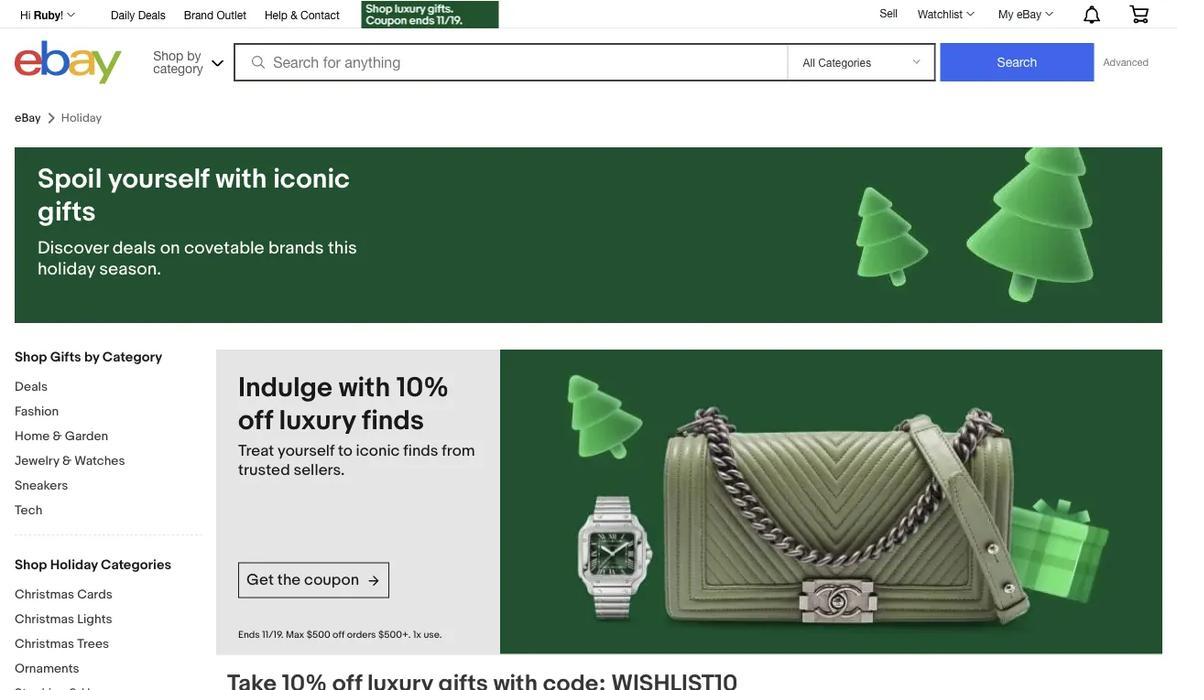 Task type: locate. For each thing, give the bounding box(es) containing it.
sell
[[880, 7, 898, 19]]

1 horizontal spatial by
[[187, 48, 201, 63]]

0 vertical spatial by
[[187, 48, 201, 63]]

shop left 'gifts'
[[15, 349, 47, 366]]

11/19.
[[262, 630, 284, 642]]

spoil
[[38, 163, 102, 196]]

0 horizontal spatial off
[[238, 405, 273, 438]]

holiday
[[38, 259, 95, 280]]

iconic
[[273, 163, 350, 196], [356, 442, 400, 461]]

off up treat
[[238, 405, 273, 438]]

ebay
[[1017, 7, 1042, 20], [15, 111, 41, 125]]

christmas trees link
[[15, 637, 202, 654]]

fashion
[[15, 404, 59, 420]]

0 horizontal spatial deals
[[15, 379, 48, 395]]

shop for shop by category
[[153, 48, 184, 63]]

1 horizontal spatial iconic
[[356, 442, 400, 461]]

0 vertical spatial christmas
[[15, 587, 74, 603]]

garden
[[65, 429, 108, 444]]

2 vertical spatial shop
[[15, 557, 47, 574]]

finds
[[362, 405, 424, 438], [403, 442, 438, 461]]

0 vertical spatial &
[[291, 8, 298, 21]]

daily
[[111, 8, 135, 21]]

deals
[[138, 8, 166, 21], [15, 379, 48, 395]]

1 horizontal spatial deals
[[138, 8, 166, 21]]

account navigation
[[10, 0, 1163, 31]]

lights
[[77, 612, 112, 628]]

1 vertical spatial iconic
[[356, 442, 400, 461]]

advanced
[[1104, 56, 1149, 68]]

watchlist
[[918, 7, 963, 20]]

finds left from
[[403, 442, 438, 461]]

sellers.
[[294, 461, 345, 480]]

discover
[[38, 238, 108, 259]]

yourself up on on the left top of the page
[[108, 163, 209, 196]]

0 horizontal spatial iconic
[[273, 163, 350, 196]]

0 horizontal spatial yourself
[[108, 163, 209, 196]]

shop down daily deals link
[[153, 48, 184, 63]]

with left the 10%
[[339, 372, 390, 405]]

my ebay link
[[989, 3, 1062, 25]]

category
[[102, 349, 162, 366]]

categories
[[101, 557, 171, 574]]

finds right luxury
[[362, 405, 424, 438]]

contact
[[301, 8, 340, 21]]

outlet
[[217, 8, 246, 21]]

hi
[[20, 8, 31, 21]]

by inside shop by category
[[187, 48, 201, 63]]

ebay right 'my'
[[1017, 7, 1042, 20]]

ornaments link
[[15, 662, 202, 679]]

hi ruby !
[[20, 8, 63, 21]]

1 vertical spatial with
[[339, 372, 390, 405]]

sneakers
[[15, 478, 68, 494]]

2 vertical spatial christmas
[[15, 637, 74, 652]]

0 vertical spatial ebay
[[1017, 7, 1042, 20]]

None submit
[[940, 43, 1094, 82]]

&
[[291, 8, 298, 21], [53, 429, 62, 444], [62, 454, 72, 469]]

deals fashion home & garden jewelry & watches sneakers tech
[[15, 379, 125, 519]]

1 vertical spatial off
[[333, 630, 345, 642]]

1 horizontal spatial with
[[339, 372, 390, 405]]

ebay up spoil
[[15, 111, 41, 125]]

1 vertical spatial yourself
[[278, 442, 335, 461]]

with inside spoil yourself with iconic gifts discover deals on covetable brands this holiday season.
[[215, 163, 267, 196]]

0 vertical spatial iconic
[[273, 163, 350, 196]]

deals link
[[15, 379, 202, 397]]

0 vertical spatial with
[[215, 163, 267, 196]]

with up covetable
[[215, 163, 267, 196]]

use.
[[424, 630, 442, 642]]

christmas cards christmas lights christmas trees ornaments
[[15, 587, 112, 677]]

category
[[153, 60, 203, 76]]

iconic inside indulge with 10% off luxury finds treat yourself to iconic finds from trusted sellers.
[[356, 442, 400, 461]]

ebay inside the account navigation
[[1017, 7, 1042, 20]]

iconic right to
[[356, 442, 400, 461]]

help
[[265, 8, 288, 21]]

the
[[277, 571, 301, 590]]

ends 11/19. max $500 off orders $500+. 1x use.
[[238, 630, 442, 642]]

deals up fashion
[[15, 379, 48, 395]]

shop inside shop by category
[[153, 48, 184, 63]]

shop
[[153, 48, 184, 63], [15, 349, 47, 366], [15, 557, 47, 574]]

with
[[215, 163, 267, 196], [339, 372, 390, 405]]

yourself down luxury
[[278, 442, 335, 461]]

deals inside the account navigation
[[138, 8, 166, 21]]

off right $500
[[333, 630, 345, 642]]

1 vertical spatial by
[[84, 349, 99, 366]]

10%
[[396, 372, 449, 405]]

by right 'gifts'
[[84, 349, 99, 366]]

christmas
[[15, 587, 74, 603], [15, 612, 74, 628], [15, 637, 74, 652]]

1 vertical spatial finds
[[403, 442, 438, 461]]

0 horizontal spatial ebay
[[15, 111, 41, 125]]

$500
[[307, 630, 330, 642]]

1 horizontal spatial off
[[333, 630, 345, 642]]

off
[[238, 405, 273, 438], [333, 630, 345, 642]]

by
[[187, 48, 201, 63], [84, 349, 99, 366]]

with inside indulge with 10% off luxury finds treat yourself to iconic finds from trusted sellers.
[[339, 372, 390, 405]]

1x
[[413, 630, 421, 642]]

iconic inside spoil yourself with iconic gifts discover deals on covetable brands this holiday season.
[[273, 163, 350, 196]]

your shopping cart image
[[1129, 5, 1150, 23]]

1 vertical spatial deals
[[15, 379, 48, 395]]

& right home
[[53, 429, 62, 444]]

0 vertical spatial off
[[238, 405, 273, 438]]

indulge with 10% off luxury finds treat yourself to iconic finds from trusted sellers.
[[238, 372, 475, 480]]

off inside indulge with 10% off luxury finds treat yourself to iconic finds from trusted sellers.
[[238, 405, 273, 438]]

iconic up brands
[[273, 163, 350, 196]]

brand outlet
[[184, 8, 246, 21]]

0 vertical spatial deals
[[138, 8, 166, 21]]

Search for anything text field
[[237, 45, 784, 80]]

0 horizontal spatial with
[[215, 163, 267, 196]]

fashion link
[[15, 404, 202, 421]]

0 vertical spatial yourself
[[108, 163, 209, 196]]

by down brand
[[187, 48, 201, 63]]

& right help
[[291, 8, 298, 21]]

watches
[[74, 454, 125, 469]]

yourself
[[108, 163, 209, 196], [278, 442, 335, 461]]

get the coupon link
[[238, 563, 390, 599]]

1 vertical spatial ebay
[[15, 111, 41, 125]]

1 vertical spatial christmas
[[15, 612, 74, 628]]

1 horizontal spatial ebay
[[1017, 7, 1042, 20]]

0 vertical spatial shop
[[153, 48, 184, 63]]

gifts
[[50, 349, 81, 366]]

shop holiday categories
[[15, 557, 171, 574]]

1 vertical spatial shop
[[15, 349, 47, 366]]

deals right daily
[[138, 8, 166, 21]]

get
[[246, 571, 274, 590]]

help & contact
[[265, 8, 340, 21]]

indulge with 10% off luxury finds main content
[[216, 350, 1163, 691]]

0 horizontal spatial by
[[84, 349, 99, 366]]

trees
[[77, 637, 109, 652]]

& right jewelry
[[62, 454, 72, 469]]

1 horizontal spatial yourself
[[278, 442, 335, 461]]

shop left holiday
[[15, 557, 47, 574]]

2 christmas from the top
[[15, 612, 74, 628]]

ruby
[[34, 8, 60, 21]]

advanced link
[[1094, 44, 1158, 81]]



Task type: describe. For each thing, give the bounding box(es) containing it.
brands
[[269, 238, 324, 259]]

holiday
[[50, 557, 98, 574]]

shop gifts by category
[[15, 349, 162, 366]]

from
[[442, 442, 475, 461]]

shop for shop holiday categories
[[15, 557, 47, 574]]

my
[[999, 7, 1014, 20]]

this
[[328, 238, 357, 259]]

shop by category banner
[[10, 0, 1163, 89]]

tech
[[15, 503, 42, 519]]

christmas lights link
[[15, 612, 202, 629]]

0 vertical spatial finds
[[362, 405, 424, 438]]

yourself inside indulge with 10% off luxury finds treat yourself to iconic finds from trusted sellers.
[[278, 442, 335, 461]]

daily deals link
[[111, 5, 166, 26]]

sell link
[[872, 7, 906, 19]]

trusted
[[238, 461, 290, 480]]

gifts
[[38, 196, 96, 229]]

help & contact link
[[265, 5, 340, 26]]

shop by category
[[153, 48, 203, 76]]

!
[[60, 8, 63, 21]]

3 christmas from the top
[[15, 637, 74, 652]]

2 vertical spatial &
[[62, 454, 72, 469]]

orders
[[347, 630, 376, 642]]

brand outlet link
[[184, 5, 246, 26]]

home & garden link
[[15, 429, 202, 446]]

coupon
[[304, 571, 359, 590]]

ornaments
[[15, 662, 79, 677]]

& inside help & contact link
[[291, 8, 298, 21]]

shop by category button
[[145, 41, 227, 80]]

$500+.
[[378, 630, 411, 642]]

brand
[[184, 8, 214, 21]]

covetable
[[184, 238, 265, 259]]

home
[[15, 429, 50, 444]]

christmas cards link
[[15, 587, 202, 605]]

max
[[286, 630, 304, 642]]

deals
[[112, 238, 156, 259]]

jewelry & watches link
[[15, 454, 202, 471]]

season.
[[99, 259, 161, 280]]

spoil yourself with iconic gifts discover deals on covetable brands this holiday season.
[[38, 163, 357, 280]]

daily deals
[[111, 8, 166, 21]]

treat
[[238, 442, 274, 461]]

sneakers link
[[15, 478, 202, 496]]

1 christmas from the top
[[15, 587, 74, 603]]

1 vertical spatial &
[[53, 429, 62, 444]]

watchlist link
[[908, 3, 983, 25]]

ends
[[238, 630, 260, 642]]

on
[[160, 238, 180, 259]]

none submit inside shop by category banner
[[940, 43, 1094, 82]]

to
[[338, 442, 353, 461]]

yourself inside spoil yourself with iconic gifts discover deals on covetable brands this holiday season.
[[108, 163, 209, 196]]

shop for shop gifts by category
[[15, 349, 47, 366]]

cards
[[77, 587, 112, 603]]

ebay link
[[15, 111, 41, 125]]

indulge
[[238, 372, 333, 405]]

my ebay
[[999, 7, 1042, 20]]

deals inside deals fashion home & garden jewelry & watches sneakers tech
[[15, 379, 48, 395]]

luxury
[[279, 405, 356, 438]]

jewelry
[[15, 454, 59, 469]]

get the coupon image
[[362, 1, 499, 28]]

tech link
[[15, 503, 202, 520]]

get the coupon
[[246, 571, 359, 590]]



Task type: vqa. For each thing, say whether or not it's contained in the screenshot.
yourself
yes



